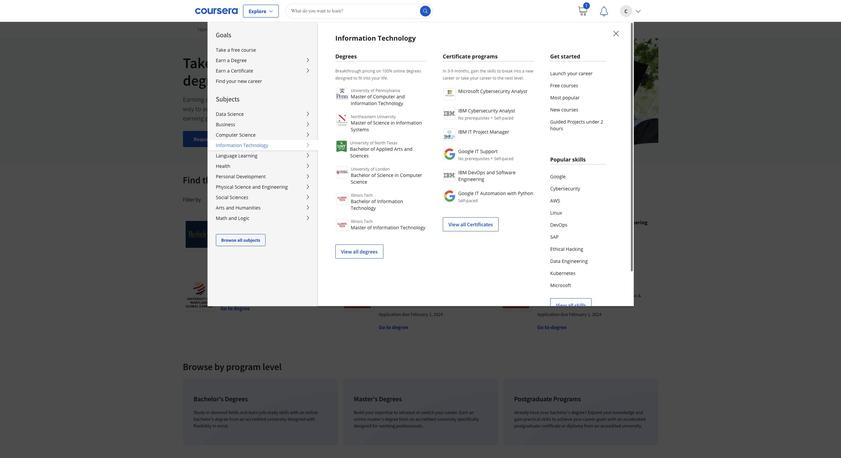 Task type: vqa. For each thing, say whether or not it's contained in the screenshot.


Task type: locate. For each thing, give the bounding box(es) containing it.
information up illinois tech master of information technology
[[377, 198, 403, 205]]

prerequisites inside google it support no prerequisites • self-paced
[[465, 156, 490, 162]]

no
[[459, 115, 464, 121], [459, 156, 464, 162]]

None search field
[[286, 4, 433, 18]]

illinois tech master of information technology
[[351, 219, 426, 231]]

2 vertical spatial ibm
[[459, 169, 467, 176]]

2 horizontal spatial degrees
[[379, 395, 402, 403]]

accredited down learn
[[246, 416, 266, 422]]

ibm left project
[[459, 129, 467, 135]]

your right have
[[541, 410, 549, 416]]

gain
[[471, 68, 479, 74], [514, 416, 523, 422]]

1 vertical spatial prerequisites
[[465, 156, 490, 162]]

0 horizontal spatial data
[[216, 111, 226, 117]]

take a free course link
[[208, 45, 318, 55]]

prerequisites for it
[[465, 156, 490, 162]]

study up the 8,
[[267, 219, 281, 226]]

0 vertical spatial data
[[216, 111, 226, 117]]

into inside 'breakthrough pricing on 100% online degrees designed to fit into your life.'
[[363, 75, 371, 81]]

and left learn
[[240, 410, 248, 416]]

1 horizontal spatial news
[[627, 293, 638, 299]]

master up view all degrees link
[[351, 224, 366, 231]]

credential
[[262, 104, 290, 113]]

or
[[456, 75, 460, 81], [240, 95, 246, 103], [416, 410, 421, 416], [562, 423, 566, 429]]

science inside northeastern university master of science in information systems
[[373, 120, 390, 126]]

1 horizontal spatial arts
[[394, 146, 403, 152]]

all for certificates
[[461, 221, 466, 228]]

prerequisites inside ibm cybersecurity analyst no prerequisites • self-paced
[[465, 115, 490, 121]]

months,
[[455, 68, 470, 74]]

2 report, from the left
[[550, 299, 565, 305]]

and up accelerated
[[636, 410, 643, 416]]

0 vertical spatial designed
[[336, 75, 353, 81]]

google inside google it automation with python self-paced
[[459, 190, 474, 197]]

online inside study in-demand fields and learn job-ready skills with an online bachelor's degree from an accredited university designed with flexibility in mind.
[[306, 410, 318, 416]]

or down achieve
[[562, 423, 566, 429]]

0 horizontal spatial new
[[238, 78, 247, 84]]

23,
[[588, 232, 594, 238]]

1 vertical spatial devops
[[551, 222, 568, 228]]

systems
[[351, 126, 369, 133]]

all inside browse all subjects button
[[237, 237, 243, 243]]

the
[[480, 68, 486, 74], [498, 75, 504, 81], [202, 174, 216, 186], [442, 232, 449, 238], [442, 293, 448, 299], [600, 293, 607, 299]]

take inside explore menu element
[[216, 47, 226, 53]]

3 ibm from the top
[[459, 169, 467, 176]]

and left software
[[487, 169, 495, 176]]

degree
[[183, 71, 226, 90], [239, 174, 266, 186], [234, 245, 250, 251], [551, 245, 567, 251], [392, 263, 409, 270], [234, 305, 250, 312], [392, 324, 408, 331], [551, 324, 567, 331], [215, 416, 228, 422], [385, 416, 398, 422]]

prerequisites up project
[[465, 115, 490, 121]]

arts right 'north'
[[394, 146, 403, 152]]

paced inside google it automation with python self-paced
[[467, 198, 478, 204]]

university of north texas logo image
[[336, 140, 348, 153]]

university.
[[622, 423, 643, 429]]

it left automation
[[475, 190, 479, 197]]

information up northeastern
[[351, 100, 377, 107]]

master's up data science dropdown button
[[248, 95, 271, 103]]

learning for language learning
[[238, 153, 258, 159]]

self- up manager
[[494, 115, 502, 121]]

2 vertical spatial designed
[[354, 423, 372, 429]]

course
[[241, 47, 256, 53]]

0 vertical spatial prerequisites
[[465, 115, 490, 121]]

in
[[443, 68, 447, 74]]

accredited inside already have your bachelor's degree? expand your knowledge and gain practical skills to achieve your career goals with an accelerated postgraduate certificate or diploma from an accredited university.
[[601, 423, 621, 429]]

data for data engineering
[[551, 258, 561, 264]]

boosting
[[308, 104, 332, 113]]

information technology down what do you want to learn? text box
[[336, 34, 416, 43]]

paced inside ibm cybersecurity analyst no prerequisites • self-paced
[[502, 115, 514, 121]]

0 vertical spatial self-
[[494, 115, 502, 121]]

1 horizontal spatial view
[[449, 221, 460, 228]]

your down on
[[372, 75, 380, 81]]

a for earning a bachelor's or master's online from an accredited university can be a flexible way to acquire an important credential while boosting your knowledge, skills, and earning potential.
[[206, 95, 209, 103]]

0 vertical spatial illinois tech logo image
[[336, 193, 348, 205]]

and left the logic
[[229, 215, 237, 221]]

take
[[216, 47, 226, 53], [183, 54, 212, 72]]

university for texas
[[350, 140, 369, 146]]

your up goals
[[604, 410, 612, 416]]

#12 in top public universities in the u.s. (u.s. news & world report, 2023)
[[379, 293, 483, 305], [538, 293, 641, 305]]

university down career.
[[437, 416, 457, 422]]

1 vertical spatial paced
[[502, 156, 514, 162]]

1 vertical spatial study
[[194, 410, 205, 416]]

skills left break
[[487, 68, 496, 74]]

no up ibm devops and software engineering at the top right of page
[[459, 156, 464, 162]]

microsoft down kubernetes
[[551, 282, 571, 289]]

self- down support
[[494, 156, 502, 162]]

computer inside university of pennsylvania master of computer and information technology
[[373, 93, 395, 100]]

ibm inside ibm cybersecurity analyst no prerequisites • self-paced
[[459, 108, 467, 114]]

online inside 'breakthrough pricing on 100% online degrees designed to fit into your life.'
[[394, 68, 405, 74]]

learning for my learning
[[235, 26, 254, 33]]

1 vertical spatial google
[[551, 173, 566, 180]]

your inside earning a bachelor's or master's online from an accredited university can be a flexible way to acquire an important credential while boosting your knowledge, skills, and earning potential.
[[334, 104, 346, 113]]

find
[[216, 78, 225, 84], [183, 174, 201, 186]]

degrees for bachelor's degrees
[[225, 395, 248, 403]]

to inside build your expertise to advance or switch your career. earn an online master's degree from an accredited university specifically designed for working professionals.
[[394, 410, 398, 416]]

prerequisites down support
[[465, 156, 490, 162]]

into
[[514, 68, 522, 74], [363, 75, 371, 81]]

paced up software
[[502, 156, 514, 162]]

google for google it automation with python self-paced
[[459, 190, 474, 197]]

(u.s.
[[458, 293, 467, 299], [617, 293, 626, 299]]

go for bachelor of science in cybersecurity technology
[[221, 305, 227, 312]]

a inside take a free course link
[[228, 47, 230, 53]]

What do you want to learn? text field
[[286, 4, 433, 18]]

data up #1 public research university in the u.s. (qs world rankings, 2022)
[[421, 219, 432, 226]]

university down systems
[[350, 140, 369, 146]]

0 vertical spatial view
[[449, 221, 460, 228]]

information technology group
[[208, 22, 842, 436]]

illinois tech bachelor of information technology
[[351, 193, 403, 211]]

illinois tech logo image
[[336, 193, 348, 205], [336, 219, 348, 231]]

information up language
[[216, 142, 242, 148]]

1 illinois tech logo image from the top
[[336, 193, 348, 205]]

0 horizontal spatial devops
[[468, 169, 486, 176]]

ibm for ibm it project manager
[[459, 129, 467, 135]]

a for take a free course
[[228, 47, 230, 53]]

degree inside study in-demand fields and learn job-ready skills with an online bachelor's degree from an accredited university designed with flexibility in mind.
[[215, 416, 228, 422]]

your down the earn a certificate
[[227, 78, 237, 84]]

2024 for universities
[[434, 311, 443, 317]]

analyst down level.
[[512, 88, 528, 94]]

build your expertise to advance or switch your career. earn an online master's degree from an accredited university specifically designed for working professionals.
[[354, 410, 479, 429]]

list containing launch your career
[[551, 68, 606, 135]]

1 universities from the left
[[413, 293, 436, 299]]

by right filter on the top left of the page
[[196, 196, 201, 203]]

0 vertical spatial google
[[459, 148, 474, 155]]

1 ibm from the top
[[459, 108, 467, 114]]

0 vertical spatial sciences
[[350, 153, 369, 159]]

development
[[236, 173, 266, 180]]

1 vertical spatial self-
[[494, 156, 502, 162]]

1 horizontal spatial #12
[[538, 293, 545, 299]]

and right texas
[[404, 146, 413, 152]]

arts
[[394, 146, 403, 152], [216, 205, 225, 211]]

tech inside illinois tech master of information technology
[[364, 219, 373, 224]]

it inside 'link'
[[468, 129, 472, 135]]

cybersecurity inside ibm cybersecurity analyst no prerequisites • self-paced
[[468, 108, 498, 114]]

earn up specifically
[[459, 410, 468, 416]]

accredited
[[314, 95, 343, 103], [246, 416, 266, 422], [416, 416, 436, 422], [601, 423, 621, 429]]

0 vertical spatial analyst
[[512, 88, 528, 94]]

illinois inside illinois tech bachelor of information technology
[[351, 193, 363, 198]]

university of illinois at urbana-champaign image for master of science in management (imsm)
[[500, 279, 532, 311]]

self- inside ibm cybersecurity analyst no prerequisites • self-paced
[[494, 115, 502, 121]]

2 tech from the top
[[364, 219, 373, 224]]

accredited inside build your expertise to advance or switch your career. earn an online master's degree from an accredited university specifically designed for working professionals.
[[416, 416, 436, 422]]

2 • from the top
[[491, 155, 493, 162]]

3 partnername logo image from the top
[[444, 129, 456, 141]]

northeastern
[[351, 114, 376, 120]]

1 horizontal spatial devops
[[551, 222, 568, 228]]

1 vertical spatial no
[[459, 156, 464, 162]]

logic
[[238, 215, 249, 221]]

master left the logic
[[221, 219, 236, 226]]

professionals.
[[396, 423, 424, 429]]

physical science and engineering button
[[208, 182, 318, 192]]

1 prerequisites from the top
[[465, 115, 490, 121]]

1 horizontal spatial certificate
[[443, 53, 471, 60]]

from up while
[[291, 95, 304, 103]]

5 partnername logo image from the top
[[444, 169, 456, 181]]

master's down expertise
[[367, 416, 384, 422]]

2 #12 in top public universities in the u.s. (u.s. news & world report, 2023) from the left
[[538, 293, 641, 305]]

1, for master of science in management (imsm)
[[588, 311, 592, 317]]

in inside study in-demand fields and learn job-ready skills with an online bachelor's degree from an accredited university designed with flexibility in mind.
[[213, 423, 216, 429]]

aws
[[551, 198, 560, 204]]

ibm inside 'link'
[[459, 129, 467, 135]]

your right take
[[470, 75, 479, 81]]

0 horizontal spatial view
[[341, 248, 352, 255]]

computer
[[373, 93, 395, 100], [216, 132, 238, 138], [400, 172, 422, 178], [595, 219, 619, 226]]

master's inside build your expertise to advance or switch your career. earn an online master's degree from an accredited university specifically designed for working professionals.
[[367, 416, 384, 422]]

• for support
[[491, 155, 493, 162]]

0 horizontal spatial 2023)
[[407, 299, 418, 305]]

0 horizontal spatial university
[[267, 416, 287, 422]]

it inside google it support no prerequisites • self-paced
[[475, 148, 479, 155]]

2 partnername logo image from the top
[[444, 108, 456, 120]]

2 illinois tech logo image from the top
[[336, 219, 348, 231]]

my learning
[[227, 26, 254, 33]]

university of illinois at urbana-champaign image for #12 in top public universities in the u.s. (u.s. news & world report, 2023)
[[342, 279, 374, 311]]

skills up certificate
[[542, 416, 552, 422]]

• up manager
[[491, 115, 493, 121]]

self-
[[494, 115, 502, 121], [494, 156, 502, 162], [459, 198, 467, 204]]

ibm it project manager link
[[443, 128, 534, 141]]

it left support
[[475, 148, 479, 155]]

1 courses from the top
[[561, 82, 578, 89]]

application for engineering
[[538, 232, 560, 238]]

degrees
[[406, 68, 421, 74], [360, 248, 378, 255]]

view all degrees list
[[336, 87, 427, 259]]

project
[[473, 129, 489, 135]]

ibm for ibm devops and software engineering
[[459, 169, 467, 176]]

go to degree for master of engineering in computer engineering
[[538, 245, 567, 251]]

data engineering link
[[551, 255, 606, 267]]

earning
[[183, 114, 204, 122]]

it inside google it automation with python self-paced
[[475, 190, 479, 197]]

with inside already have your bachelor's degree? expand your knowledge and gain practical skills to achieve your career goals with an accelerated postgraduate certificate or diploma from an accredited university.
[[608, 416, 617, 422]]

and down development
[[252, 184, 261, 190]]

0 vertical spatial certificate
[[443, 53, 471, 60]]

1 vertical spatial bachelor's
[[550, 410, 571, 416]]

london
[[376, 166, 390, 172]]

partnername logo image
[[444, 88, 456, 100], [444, 108, 456, 120], [444, 129, 456, 141], [444, 148, 456, 160], [444, 169, 456, 181], [444, 190, 456, 202]]

degrees
[[336, 53, 357, 60], [225, 395, 248, 403], [379, 395, 402, 403]]

1 vertical spatial analyst
[[500, 108, 515, 114]]

new right break
[[526, 68, 534, 74]]

1 vertical spatial for
[[373, 423, 378, 429]]

certificate inside information technology menu item
[[443, 53, 471, 60]]

university for master's degrees
[[437, 416, 457, 422]]

computer science button
[[208, 130, 318, 140]]

0 vertical spatial bachelor's
[[210, 95, 239, 103]]

go to degree for #12 in top public universities in the u.s. (u.s. news & world report, 2023)
[[379, 324, 408, 331]]

skills up google link
[[573, 156, 586, 163]]

breakthrough
[[336, 68, 362, 74]]

take for take a free course
[[216, 47, 226, 53]]

0 horizontal spatial (u.s.
[[458, 293, 467, 299]]

1 vertical spatial degrees
[[360, 248, 378, 255]]

1 no from the top
[[459, 115, 464, 121]]

microsoft for microsoft
[[551, 282, 571, 289]]

1 horizontal spatial master's
[[367, 416, 384, 422]]

or inside already have your bachelor's degree? expand your knowledge and gain practical skills to achieve your career goals with an accelerated postgraduate certificate or diploma from an accredited university.
[[562, 423, 566, 429]]

0 horizontal spatial certificate
[[231, 68, 253, 74]]

due for top
[[402, 311, 410, 317]]

go for #12 in top public universities in the u.s. (u.s. news & world report, 2023)
[[379, 324, 385, 331]]

in inside #1 public research university in the u.s. (qs world rankings, 2022)
[[438, 232, 441, 238]]

0 vertical spatial gain
[[471, 68, 479, 74]]

earn inside "dropdown button"
[[216, 68, 226, 74]]

1 horizontal spatial for
[[373, 423, 378, 429]]

1 university of illinois at urbana-champaign image from the left
[[342, 279, 374, 311]]

programs
[[554, 395, 581, 403]]

university down master of applied data science
[[417, 232, 437, 238]]

paced up manager
[[502, 115, 514, 121]]

bachelor's inside earning a bachelor's or master's online from an accredited university can be a flexible way to acquire an important credential while boosting your knowledge, skills, and earning potential.
[[210, 95, 239, 103]]

with inside google it automation with python self-paced
[[508, 190, 517, 197]]

microsoft down take
[[459, 88, 479, 94]]

• down support
[[491, 155, 493, 162]]

close image
[[612, 29, 620, 38], [612, 29, 620, 38]]

fit
[[359, 75, 362, 81]]

0 vertical spatial study
[[267, 219, 281, 226]]

self- for support
[[494, 156, 502, 162]]

accelerated
[[623, 416, 646, 422]]

ibm inside ibm devops and software engineering
[[459, 169, 467, 176]]

university down fit on the top left
[[351, 88, 370, 93]]

devops link
[[551, 219, 606, 231]]

accredited up boosting
[[314, 95, 343, 103]]

microsoft cybersecurity analyst link
[[443, 87, 534, 100]]

a up acquire
[[206, 95, 209, 103]]

0 horizontal spatial #12 in top public universities in the u.s. (u.s. news & world report, 2023)
[[379, 293, 483, 305]]

illinois tech logo image down university of london logo
[[336, 193, 348, 205]]

into for certificate programs
[[514, 68, 522, 74]]

(imsm)
[[616, 280, 632, 286]]

1 vertical spatial tech
[[364, 219, 373, 224]]

0 vertical spatial tech
[[364, 193, 373, 198]]

university of london logo image
[[336, 167, 348, 179]]

0 horizontal spatial top
[[392, 293, 399, 299]]

browse inside browse all subjects button
[[221, 237, 237, 243]]

bachelor of science in cybersecurity technology
[[221, 280, 333, 286]]

0 horizontal spatial degrees
[[225, 395, 248, 403]]

gain inside in 3-9 months, gain the skills to break into a new career or take your career to the next level.
[[471, 68, 479, 74]]

ibm cybersecurity analyst no prerequisites • self-paced
[[459, 108, 515, 121]]

information technology up language learning
[[216, 142, 268, 148]]

or up important
[[240, 95, 246, 103]]

online inside take charge of your career with an online degree
[[401, 54, 441, 72]]

2 vertical spatial earn
[[459, 410, 468, 416]]

go for master of advanced study in engineering
[[221, 245, 227, 251]]

1 vertical spatial courses
[[562, 107, 579, 113]]

view all skills list
[[551, 171, 606, 312]]

master inside illinois tech master of information technology
[[351, 224, 366, 231]]

your up find your new career link
[[277, 54, 306, 72]]

list containing bachelor's degrees
[[180, 376, 661, 448]]

university down ready
[[267, 416, 287, 422]]

2 prerequisites from the top
[[465, 156, 490, 162]]

1 horizontal spatial take
[[216, 47, 226, 53]]

job-
[[260, 410, 267, 416]]

1 vertical spatial gain
[[514, 416, 523, 422]]

way
[[183, 104, 194, 113]]

2 horizontal spatial university
[[437, 416, 457, 422]]

1 horizontal spatial (u.s.
[[617, 293, 626, 299]]

1 vertical spatial take
[[183, 54, 212, 72]]

1 vertical spatial ibm
[[459, 129, 467, 135]]

0 horizontal spatial sciences
[[230, 194, 249, 201]]

1 horizontal spatial universities
[[572, 293, 595, 299]]

new inside in 3-9 months, gain the skills to break into a new career or take your career to the next level.
[[526, 68, 534, 74]]

0 vertical spatial illinois
[[351, 193, 363, 198]]

university inside study in-demand fields and learn job-ready skills with an online bachelor's degree from an accredited university designed with flexibility in mind.
[[267, 416, 287, 422]]

sap link
[[551, 231, 606, 243]]

2 vertical spatial paced
[[467, 198, 478, 204]]

2 & from the left
[[638, 293, 641, 299]]

technology inside 'dropdown button'
[[243, 142, 268, 148]]

self- inside google it automation with python self-paced
[[459, 198, 467, 204]]

be
[[384, 95, 391, 103]]

2 illinois from the top
[[351, 219, 363, 224]]

google for google
[[551, 173, 566, 180]]

go to degree
[[221, 245, 250, 251], [538, 245, 567, 251], [379, 263, 409, 270], [221, 305, 250, 312], [379, 324, 408, 331], [538, 324, 567, 331]]

information down flexible at the top left of page
[[396, 120, 422, 126]]

1 vertical spatial view
[[341, 248, 352, 255]]

launch your career
[[551, 70, 593, 77]]

1 horizontal spatial university of illinois at urbana-champaign image
[[500, 279, 532, 311]]

explore button
[[243, 5, 279, 17]]

accredited down goals
[[601, 423, 621, 429]]

request
[[194, 136, 213, 142]]

view inside list
[[449, 221, 460, 228]]

ibm down google it support no prerequisites • self-paced
[[459, 169, 467, 176]]

degrees up fields
[[225, 395, 248, 403]]

1 horizontal spatial university
[[345, 95, 372, 103]]

microsoft for microsoft cybersecurity analyst
[[459, 88, 479, 94]]

1 horizontal spatial degrees
[[406, 68, 421, 74]]

1 horizontal spatial world
[[466, 232, 478, 238]]

2 university of illinois at urbana-champaign image from the left
[[500, 279, 532, 311]]

1 horizontal spatial data
[[421, 219, 432, 226]]

ibm for ibm cybersecurity analyst no prerequisites • self-paced
[[459, 108, 467, 114]]

information technology
[[336, 34, 416, 43], [216, 142, 268, 148]]

university of michigan image
[[342, 218, 374, 251]]

take inside take charge of your career with an online degree
[[183, 54, 212, 72]]

2 no from the top
[[459, 156, 464, 162]]

0 horizontal spatial information technology
[[216, 142, 268, 148]]

browse for browse all subjects
[[221, 237, 237, 243]]

0 horizontal spatial degrees
[[360, 248, 378, 255]]

1 vertical spatial list
[[180, 376, 661, 448]]

data up business
[[216, 111, 226, 117]]

or left switch
[[416, 410, 421, 416]]

application due february 1, 2024 for master of science in management (imsm)
[[538, 311, 602, 317]]

online inside earning a bachelor's or master's online from an accredited university can be a flexible way to acquire an important credential while boosting your knowledge, skills, and earning potential.
[[272, 95, 290, 103]]

master inside northeastern university master of science in information systems
[[351, 120, 366, 126]]

university
[[345, 95, 372, 103], [267, 416, 287, 422], [437, 416, 457, 422]]

a left degree
[[227, 57, 230, 63]]

view all certificates list
[[443, 87, 534, 231]]

university of illinois at urbana-champaign image
[[342, 279, 374, 311], [500, 279, 532, 311]]

2 news from the left
[[627, 293, 638, 299]]

0 vertical spatial ibm
[[459, 108, 467, 114]]

self- for analyst
[[494, 115, 502, 121]]

browse
[[221, 237, 237, 243], [183, 361, 213, 373]]

data inside dropdown button
[[216, 111, 226, 117]]

and down flexible at the top left of page
[[398, 104, 409, 113]]

no inside google it support no prerequisites • self-paced
[[459, 156, 464, 162]]

your up northeastern university  logo at the top of page
[[334, 104, 346, 113]]

earn a degree
[[216, 57, 247, 63]]

request info
[[194, 136, 223, 142]]

• inside ibm cybersecurity analyst no prerequisites • self-paced
[[491, 115, 493, 121]]

sciences
[[350, 153, 369, 159], [230, 194, 249, 201]]

university inside university of north texas bachelor of applied arts and sciences
[[350, 140, 369, 146]]

with
[[351, 54, 380, 72], [508, 190, 517, 197], [290, 410, 299, 416], [306, 416, 315, 422], [608, 416, 617, 422]]

1 vertical spatial browse
[[183, 361, 213, 373]]

explore menu element
[[208, 22, 318, 246]]

february for in
[[570, 232, 587, 238]]

into right fit on the top left
[[363, 75, 371, 81]]

by for filter
[[196, 196, 201, 203]]

0 vertical spatial microsoft
[[459, 88, 479, 94]]

university of maryland global campus image
[[183, 279, 215, 311]]

go to degree for master of advanced study in engineering
[[221, 245, 250, 251]]

2022)
[[399, 239, 410, 245]]

0 horizontal spatial browse
[[183, 361, 213, 373]]

0 vertical spatial learning
[[235, 26, 254, 33]]

1 horizontal spatial #12 in top public universities in the u.s. (u.s. news & world report, 2023)
[[538, 293, 641, 305]]

view all skills
[[556, 302, 586, 309]]

university of pennsylvania logo image
[[336, 88, 348, 100]]

paced up the view all certificates link
[[467, 198, 478, 204]]

find your new career link
[[208, 76, 318, 86]]

online
[[401, 54, 441, 72], [394, 68, 405, 74], [272, 95, 290, 103], [306, 410, 318, 416], [354, 416, 366, 422]]

0 vertical spatial new
[[526, 68, 534, 74]]

from down advance
[[399, 416, 409, 422]]

0 horizontal spatial take
[[183, 54, 212, 72]]

0 horizontal spatial microsoft
[[459, 88, 479, 94]]

0 vertical spatial it
[[468, 129, 472, 135]]

0 vertical spatial information technology
[[336, 34, 416, 43]]

computer inside university of london bachelor of science in computer science
[[400, 172, 422, 178]]

from down fields
[[229, 416, 239, 422]]

1 vertical spatial certificate
[[231, 68, 253, 74]]

technology
[[378, 34, 416, 43], [378, 100, 403, 107], [243, 142, 268, 148], [351, 205, 376, 211], [401, 224, 426, 231], [306, 280, 333, 286]]

or left take
[[456, 75, 460, 81]]

it left project
[[468, 129, 472, 135]]

technology inside illinois tech master of information technology
[[401, 224, 426, 231]]

find down the earn a certificate
[[216, 78, 225, 84]]

0 vertical spatial paced
[[502, 115, 514, 121]]

1 vertical spatial learning
[[238, 153, 258, 159]]

paced for analyst
[[502, 115, 514, 121]]

earn
[[216, 57, 226, 63], [216, 68, 226, 74], [459, 410, 468, 416]]

learning
[[235, 26, 254, 33], [238, 153, 258, 159]]

application due february 23, 2024
[[538, 232, 604, 238]]

devops down linux
[[551, 222, 568, 228]]

1 & from the left
[[480, 293, 483, 299]]

no inside ibm cybersecurity analyst no prerequisites • self-paced
[[459, 115, 464, 121]]

for left working
[[373, 423, 378, 429]]

your right build
[[365, 410, 374, 416]]

all inside view all skills link
[[568, 302, 574, 309]]

1 horizontal spatial &
[[638, 293, 641, 299]]

1 vertical spatial it
[[475, 148, 479, 155]]

and right be
[[397, 93, 405, 100]]

1 tech from the top
[[364, 193, 373, 198]]

1 vertical spatial master's
[[367, 416, 384, 422]]

google link
[[551, 171, 606, 183]]

home link
[[195, 22, 214, 37]]

find inside find your new career link
[[216, 78, 225, 84]]

certificate up find your new career
[[231, 68, 253, 74]]

university right university of london logo
[[351, 166, 370, 172]]

1 vertical spatial information technology
[[216, 142, 268, 148]]

it for project
[[468, 129, 472, 135]]

2 #12 from the left
[[538, 293, 545, 299]]

no for google it support
[[459, 156, 464, 162]]

degrees up expertise
[[379, 395, 402, 403]]

computer science
[[216, 132, 256, 138]]

1 • from the top
[[491, 115, 493, 121]]

demand
[[211, 410, 228, 416]]

a up level.
[[523, 68, 525, 74]]

the inside #1 public research university in the u.s. (qs world rankings, 2022)
[[442, 232, 449, 238]]

2 vertical spatial it
[[475, 190, 479, 197]]

self- inside google it support no prerequisites • self-paced
[[494, 156, 502, 162]]

go to degree for bachelor of science in cybersecurity technology
[[221, 305, 250, 312]]

a down earn a degree
[[227, 68, 230, 74]]

view for certificate programs
[[449, 221, 460, 228]]

devops down google it support no prerequisites • self-paced
[[468, 169, 486, 176]]

due for advanced
[[244, 232, 251, 238]]

1 partnername logo image from the top
[[444, 88, 456, 100]]

close image
[[612, 29, 620, 38], [612, 29, 620, 38], [612, 29, 620, 38], [612, 29, 621, 38]]

1 vertical spatial arts
[[216, 205, 225, 211]]

self- up view all certificates
[[459, 198, 467, 204]]

google down the popular
[[551, 173, 566, 180]]

tech down illinois tech bachelor of information technology
[[364, 219, 373, 224]]

information
[[336, 34, 376, 43], [351, 100, 377, 107], [396, 120, 422, 126], [216, 142, 242, 148], [377, 198, 403, 205], [373, 224, 399, 231]]

tech inside illinois tech bachelor of information technology
[[364, 193, 373, 198]]

into inside in 3-9 months, gain the skills to break into a new career or take your career to the next level.
[[514, 68, 522, 74]]

0 vertical spatial by
[[196, 196, 201, 203]]

ibm
[[459, 108, 467, 114], [459, 129, 467, 135], [459, 169, 467, 176]]

2024 for in
[[275, 232, 285, 238]]

bachelor's up 'flexibility'
[[194, 416, 214, 422]]

technology inside university of pennsylvania master of computer and information technology
[[378, 100, 403, 107]]

1 vertical spatial find
[[183, 174, 201, 186]]

illinois for master of information technology
[[351, 219, 363, 224]]

university inside university of pennsylvania master of computer and information technology
[[351, 88, 370, 93]]

0 vertical spatial •
[[491, 115, 493, 121]]

1 illinois from the top
[[351, 193, 363, 198]]

1 horizontal spatial gain
[[514, 416, 523, 422]]

2 vertical spatial view
[[556, 302, 567, 309]]

gain right months,
[[471, 68, 479, 74]]

skills down microsoft link
[[575, 302, 586, 309]]

1 #12 from the left
[[379, 293, 386, 299]]

earn down earn a degree
[[216, 68, 226, 74]]

0 vertical spatial browse
[[221, 237, 237, 243]]

new courses link
[[551, 104, 606, 116]]

in
[[391, 120, 395, 126], [395, 172, 399, 178], [282, 219, 286, 226], [590, 219, 594, 226], [438, 232, 441, 238], [267, 280, 271, 286], [579, 280, 584, 286], [387, 293, 391, 299], [437, 293, 441, 299], [546, 293, 549, 299], [596, 293, 600, 299], [213, 423, 216, 429]]

google left support
[[459, 148, 474, 155]]

analyst inside ibm cybersecurity analyst no prerequisites • self-paced
[[500, 108, 515, 114]]

master up knowledge,
[[351, 93, 366, 100]]

degrees for master's degrees
[[379, 395, 402, 403]]

2 vertical spatial bachelor's
[[194, 416, 214, 422]]

university for bachelor
[[351, 166, 370, 172]]

earn for earn a certificate
[[216, 68, 226, 74]]

all inside view all degrees link
[[353, 248, 359, 255]]

partnername logo image inside ibm it project manager 'link'
[[444, 129, 456, 141]]

learning down information technology 'dropdown button'
[[238, 153, 258, 159]]

list
[[551, 68, 606, 135], [180, 376, 661, 448]]

2 ibm from the top
[[459, 129, 467, 135]]

an
[[383, 54, 399, 72], [306, 95, 313, 103], [225, 104, 232, 113], [300, 410, 305, 416], [469, 410, 474, 416], [240, 416, 245, 422], [410, 416, 415, 422], [618, 416, 623, 422], [595, 423, 600, 429]]

all for degrees
[[353, 248, 359, 255]]

0 horizontal spatial #12
[[379, 293, 386, 299]]

2 courses from the top
[[562, 107, 579, 113]]

0 horizontal spatial gain
[[471, 68, 479, 74]]

2 vertical spatial data
[[551, 258, 561, 264]]

microsoft cybersecurity analyst
[[459, 88, 528, 94]]

application for advanced
[[221, 232, 243, 238]]

• inside google it support no prerequisites • self-paced
[[491, 155, 493, 162]]

earn inside popup button
[[216, 57, 226, 63]]

a for earn a certificate
[[227, 68, 230, 74]]

ibm up ibm it project manager
[[459, 108, 467, 114]]



Task type: describe. For each thing, give the bounding box(es) containing it.
1 2023) from the left
[[407, 299, 418, 305]]

health
[[216, 163, 230, 169]]

bachelor inside university of north texas bachelor of applied arts and sciences
[[350, 146, 370, 152]]

fields
[[229, 410, 239, 416]]

sciences inside university of north texas bachelor of applied arts and sciences
[[350, 153, 369, 159]]

learn
[[249, 410, 259, 416]]

and inside already have your bachelor's degree? expand your knowledge and gain practical skills to achieve your career goals with an accelerated postgraduate certificate or diploma from an accredited university.
[[636, 410, 643, 416]]

illinois tech logo image for bachelor
[[336, 193, 348, 205]]

2 universities from the left
[[572, 293, 595, 299]]

applied inside university of north texas bachelor of applied arts and sciences
[[376, 146, 393, 152]]

in inside northeastern university master of science in information systems
[[391, 120, 395, 126]]

tech for bachelor
[[364, 193, 373, 198]]

earn inside build your expertise to advance or switch your career. earn an online master's degree from an accredited university specifically designed for working professionals.
[[459, 410, 468, 416]]

to inside earning a bachelor's or master's online from an accredited university can be a flexible way to acquire an important credential while boosting your knowledge, skills, and earning potential.
[[195, 104, 201, 113]]

coursera image
[[195, 6, 238, 16]]

right
[[218, 174, 237, 186]]

subjects
[[216, 95, 240, 103]]

degree inside build your expertise to advance or switch your career. earn an online master's degree from an accredited university specifically designed for working professionals.
[[385, 416, 398, 422]]

to inside 'breakthrough pricing on 100% online degrees designed to fit into your life.'
[[354, 75, 358, 81]]

my learning link
[[224, 22, 257, 37]]

partnername logo image inside ibm devops and software engineering "link"
[[444, 169, 456, 181]]

into for degrees
[[363, 75, 371, 81]]

skills inside already have your bachelor's degree? expand your knowledge and gain practical skills to achieve your career goals with an accelerated postgraduate certificate or diploma from an accredited university.
[[542, 416, 552, 422]]

information down what do you want to learn? text box
[[336, 34, 376, 43]]

all for skills
[[568, 302, 574, 309]]

working
[[379, 423, 395, 429]]

program
[[226, 361, 261, 373]]

social
[[216, 194, 229, 201]]

2 horizontal spatial world
[[538, 299, 549, 305]]

application due february 1, 2024 for master of applied data science
[[379, 251, 443, 257]]

university of california, berkeley image
[[183, 218, 215, 251]]

take
[[461, 75, 469, 81]]

4 partnername logo image from the top
[[444, 148, 456, 160]]

1 news from the left
[[468, 293, 479, 299]]

find your new career
[[216, 78, 262, 84]]

flexible
[[397, 95, 418, 103]]

can
[[373, 95, 383, 103]]

of inside illinois tech bachelor of information technology
[[372, 198, 376, 205]]

from inside earning a bachelor's or master's online from an accredited university can be a flexible way to acquire an important credential while boosting your knowledge, skills, and earning potential.
[[291, 95, 304, 103]]

personal development button
[[208, 171, 318, 182]]

skills inside "list"
[[575, 302, 586, 309]]

analyst for microsoft cybersecurity analyst
[[512, 88, 528, 94]]

designed inside study in-demand fields and learn job-ready skills with an online bachelor's degree from an accredited university designed with flexibility in mind.
[[288, 416, 306, 422]]

switch
[[422, 410, 434, 416]]

software
[[496, 169, 516, 176]]

free courses
[[551, 82, 578, 89]]

public inside #1 public research university in the u.s. (qs world rankings, 2022)
[[385, 232, 397, 238]]

started
[[561, 53, 581, 60]]

master down kubernetes
[[538, 280, 553, 286]]

with inside take charge of your career with an online degree
[[351, 54, 380, 72]]

online inside build your expertise to advance or switch your career. earn an online master's degree from an accredited university specifically designed for working professionals.
[[354, 416, 366, 422]]

new inside explore menu element
[[238, 78, 247, 84]]

degree
[[231, 57, 247, 63]]

february for public
[[411, 311, 428, 317]]

linux link
[[551, 207, 606, 219]]

your up free courses link
[[568, 70, 578, 77]]

browse for browse by program level
[[183, 361, 213, 373]]

break
[[502, 68, 513, 74]]

ibm it project manager
[[459, 129, 510, 135]]

northeastern university  logo image
[[336, 114, 348, 126]]

1, for master of applied data science
[[430, 251, 433, 257]]

language
[[216, 153, 237, 159]]

most
[[551, 94, 562, 101]]

university of north texas bachelor of applied arts and sciences
[[350, 140, 413, 159]]

python
[[518, 190, 534, 197]]

free courses link
[[551, 80, 606, 92]]

your right switch
[[435, 410, 444, 416]]

university inside #1 public research university in the u.s. (qs world rankings, 2022)
[[417, 232, 437, 238]]

and inside study in-demand fields and learn job-ready skills with an online bachelor's degree from an accredited university designed with flexibility in mind.
[[240, 410, 248, 416]]

expand
[[588, 410, 603, 416]]

most popular link
[[551, 92, 606, 104]]

and inside ibm devops and software engineering
[[487, 169, 495, 176]]

degree inside take charge of your career with an online degree
[[183, 71, 226, 90]]

1 report, from the left
[[392, 299, 406, 305]]

data science
[[216, 111, 244, 117]]

hours
[[551, 125, 563, 132]]

computer inside dropdown button
[[216, 132, 238, 138]]

master up the #1
[[379, 219, 395, 226]]

data science button
[[208, 109, 318, 119]]

microsoft link
[[551, 280, 606, 292]]

career inside take charge of your career with an online degree
[[308, 54, 348, 72]]

1 (u.s. from the left
[[458, 293, 467, 299]]

for inside build your expertise to advance or switch your career. earn an online master's degree from an accredited university specifically designed for working professionals.
[[373, 423, 378, 429]]

kubernetes
[[551, 270, 576, 277]]

devops inside "view all skills" "list"
[[551, 222, 568, 228]]

popular
[[551, 156, 571, 163]]

and inside dropdown button
[[252, 184, 261, 190]]

university inside earning a bachelor's or master's online from an accredited university can be a flexible way to acquire an important credential while boosting your knowledge, skills, and earning potential.
[[345, 95, 372, 103]]

1 horizontal spatial public
[[400, 293, 412, 299]]

1
[[585, 2, 588, 9]]

information inside 'dropdown button'
[[216, 142, 242, 148]]

bachelor's inside study in-demand fields and learn job-ready skills with an online bachelor's degree from an accredited university designed with flexibility in mind.
[[194, 416, 214, 422]]

find for find the right degree for you
[[183, 174, 201, 186]]

university for master
[[351, 88, 370, 93]]

google for google it support no prerequisites • self-paced
[[459, 148, 474, 155]]

certificates
[[467, 221, 493, 228]]

accredited inside earning a bachelor's or master's online from an accredited university can be a flexible way to acquire an important credential while boosting your knowledge, skills, and earning potential.
[[314, 95, 343, 103]]

accredited inside study in-demand fields and learn job-ready skills with an online bachelor's degree from an accredited university designed with flexibility in mind.
[[246, 416, 266, 422]]

information technology menu item
[[318, 22, 842, 436]]

kubernetes link
[[551, 267, 606, 280]]

of inside northeastern university master of science in information systems
[[368, 120, 372, 126]]

0 vertical spatial for
[[268, 174, 280, 186]]

from inside study in-demand fields and learn job-ready skills with an online bachelor's degree from an accredited university designed with flexibility in mind.
[[229, 416, 239, 422]]

language learning
[[216, 153, 258, 159]]

north
[[375, 140, 386, 146]]

by for browse
[[215, 361, 224, 373]]

your inside take charge of your career with an online degree
[[277, 54, 306, 72]]

or inside in 3-9 months, gain the skills to break into a new career or take your career to the next level.
[[456, 75, 460, 81]]

degrees inside information technology menu item
[[336, 53, 357, 60]]

2 2023) from the left
[[566, 299, 576, 305]]

in inside university of london bachelor of science in computer science
[[395, 172, 399, 178]]

career inside already have your bachelor's degree? expand your knowledge and gain practical skills to achieve your career goals with an accelerated postgraduate certificate or diploma from an accredited university.
[[583, 416, 596, 422]]

february for study
[[252, 232, 270, 238]]

#1 public research university in the u.s. (qs world rankings, 2022)
[[379, 232, 478, 245]]

pennsylvania
[[376, 88, 400, 93]]

all for subjects
[[237, 237, 243, 243]]

application due february 8, 2024
[[221, 232, 285, 238]]

guided
[[551, 119, 566, 125]]

(qs
[[458, 232, 465, 238]]

ibm devops and software engineering
[[459, 169, 516, 182]]

take a free course
[[216, 47, 256, 53]]

2 horizontal spatial public
[[558, 293, 571, 299]]

degrees inside 'breakthrough pricing on 100% online degrees designed to fit into your life.'
[[406, 68, 421, 74]]

skills inside study in-demand fields and learn job-ready skills with an online bachelor's degree from an accredited university designed with flexibility in mind.
[[279, 410, 289, 416]]

filter by
[[183, 196, 201, 203]]

engineering inside "view all skills" "list"
[[562, 258, 588, 264]]

and inside university of north texas bachelor of applied arts and sciences
[[404, 146, 413, 152]]

2024 for computer
[[595, 232, 604, 238]]

0 horizontal spatial world
[[379, 299, 391, 305]]

1 #12 in top public universities in the u.s. (u.s. news & world report, 2023) from the left
[[379, 293, 483, 305]]

illinois for bachelor of information technology
[[351, 193, 363, 198]]

and inside earning a bachelor's or master's online from an accredited university can be a flexible way to acquire an important credential while boosting your knowledge, skills, and earning potential.
[[398, 104, 409, 113]]

on
[[376, 68, 381, 74]]

management
[[585, 280, 615, 286]]

2 top from the left
[[550, 293, 558, 299]]

information inside university of pennsylvania master of computer and information technology
[[351, 100, 377, 107]]

your down degree?
[[574, 416, 582, 422]]

aws link
[[551, 195, 606, 207]]

acquire
[[202, 104, 223, 113]]

goals
[[216, 31, 231, 39]]

view inside "list"
[[556, 302, 567, 309]]

free
[[231, 47, 240, 53]]

from inside build your expertise to advance or switch your career. earn an online master's degree from an accredited university specifically designed for working professionals.
[[399, 416, 409, 422]]

3-
[[448, 68, 451, 74]]

sciences inside 'popup button'
[[230, 194, 249, 201]]

data for data science
[[216, 111, 226, 117]]

expertise
[[375, 410, 393, 416]]

take for take charge of your career with an online degree
[[183, 54, 212, 72]]

you
[[282, 174, 297, 186]]

designed inside 'breakthrough pricing on 100% online degrees designed to fit into your life.'
[[336, 75, 353, 81]]

popular
[[563, 94, 580, 101]]

skills inside in 3-9 months, gain the skills to break into a new career or take your career to the next level.
[[487, 68, 496, 74]]

cybersecurity inside "view all skills" "list"
[[551, 185, 581, 192]]

courses for new courses
[[562, 107, 579, 113]]

it for automation
[[475, 190, 479, 197]]

application for top
[[379, 311, 401, 317]]

certificate
[[542, 423, 561, 429]]

home
[[198, 26, 211, 33]]

shopping cart: 1 item element
[[577, 2, 590, 16]]

or inside build your expertise to advance or switch your career. earn an online master's degree from an accredited university specifically designed for working professionals.
[[416, 410, 421, 416]]

2
[[601, 119, 604, 125]]

tech for master
[[364, 219, 373, 224]]

• for analyst
[[491, 115, 493, 121]]

information inside illinois tech master of information technology
[[373, 224, 399, 231]]

and down social sciences
[[226, 205, 234, 211]]

list for get started
[[551, 68, 606, 135]]

prerequisites for cybersecurity
[[465, 115, 490, 121]]

university for bachelor's degrees
[[267, 416, 287, 422]]

university inside northeastern university master of science in information systems
[[377, 114, 396, 120]]

view for degrees
[[341, 248, 352, 255]]

view all degrees
[[341, 248, 378, 255]]

6 partnername logo image from the top
[[444, 190, 456, 202]]

projects
[[568, 119, 585, 125]]

degrees inside list
[[360, 248, 378, 255]]

postgraduate programs
[[514, 395, 581, 403]]

physical
[[216, 184, 234, 190]]

a right be
[[393, 95, 396, 103]]

ethical hacking link
[[551, 243, 606, 255]]

bachelor's
[[194, 395, 224, 403]]

analyst for ibm cybersecurity analyst no prerequisites • self-paced
[[500, 108, 515, 114]]

cybersecurity link
[[551, 183, 606, 195]]

rankings,
[[379, 239, 398, 245]]

data engineering
[[551, 258, 588, 264]]

a for earn a degree
[[227, 57, 230, 63]]

arts inside popup button
[[216, 205, 225, 211]]

gain inside already have your bachelor's degree? expand your knowledge and gain practical skills to achieve your career goals with an accelerated postgraduate certificate or diploma from an accredited university.
[[514, 416, 523, 422]]

study inside study in-demand fields and learn job-ready skills with an online bachelor's degree from an accredited university designed with flexibility in mind.
[[194, 410, 205, 416]]

most popular
[[551, 94, 580, 101]]

go for master of engineering in computer engineering
[[538, 245, 544, 251]]

no for ibm cybersecurity analyst
[[459, 115, 464, 121]]

due for engineering
[[561, 232, 569, 238]]

engineering inside dropdown button
[[262, 184, 288, 190]]

of inside take charge of your career with an online degree
[[261, 54, 274, 72]]

technology inside illinois tech bachelor of information technology
[[351, 205, 376, 211]]

an inside take charge of your career with an online degree
[[383, 54, 399, 72]]

it for support
[[475, 148, 479, 155]]

request info button
[[183, 131, 234, 147]]

1 horizontal spatial applied
[[402, 219, 420, 226]]

or inside earning a bachelor's or master's online from an accredited university can be a flexible way to acquire an important credential while boosting your knowledge, skills, and earning potential.
[[240, 95, 246, 103]]

partnername logo image inside microsoft cybersecurity analyst link
[[444, 88, 456, 100]]

devops inside ibm devops and software engineering
[[468, 169, 486, 176]]

potential.
[[205, 114, 232, 122]]

master of applied data science
[[379, 219, 450, 226]]

engineering inside ibm devops and software engineering
[[459, 176, 485, 182]]

achieve
[[557, 416, 573, 422]]

to inside already have your bachelor's degree? expand your knowledge and gain practical skills to achieve your career goals with an accelerated postgraduate certificate or diploma from an accredited university.
[[552, 416, 557, 422]]

master of engineering in computer engineering
[[538, 219, 648, 226]]

master down linux
[[538, 219, 554, 226]]

new courses
[[551, 107, 579, 113]]

earn for earn a degree
[[216, 57, 226, 63]]

u.s. inside #1 public research university in the u.s. (qs world rankings, 2022)
[[450, 232, 457, 238]]

paced for support
[[502, 156, 514, 162]]

already
[[514, 410, 529, 416]]

1 top from the left
[[392, 293, 399, 299]]

find for find your new career
[[216, 78, 225, 84]]

business button
[[208, 119, 318, 130]]

courses for free courses
[[561, 82, 578, 89]]

arts inside university of north texas bachelor of applied arts and sciences
[[394, 146, 403, 152]]

world inside #1 public research university in the u.s. (qs world rankings, 2022)
[[466, 232, 478, 238]]

bachelor inside illinois tech bachelor of information technology
[[351, 198, 370, 205]]

bachelor's inside already have your bachelor's degree? expand your knowledge and gain practical skills to achieve your career goals with an accelerated postgraduate certificate or diploma from an accredited university.
[[550, 410, 571, 416]]

information inside illinois tech bachelor of information technology
[[377, 198, 403, 205]]

list for browse by program level
[[180, 376, 661, 448]]

illinois tech logo image for master
[[336, 219, 348, 231]]

information technology inside menu item
[[336, 34, 416, 43]]

personal
[[216, 173, 235, 180]]

launch
[[551, 70, 567, 77]]

a inside in 3-9 months, gain the skills to break into a new career or take your career to the next level.
[[523, 68, 525, 74]]

career inside explore menu element
[[248, 78, 262, 84]]

from inside already have your bachelor's degree? expand your knowledge and gain practical skills to achieve your career goals with an accelerated postgraduate certificate or diploma from an accredited university.
[[584, 423, 594, 429]]

knowledge
[[613, 410, 635, 416]]

2 (u.s. from the left
[[617, 293, 626, 299]]

master inside university of pennsylvania master of computer and information technology
[[351, 93, 366, 100]]

your inside in 3-9 months, gain the skills to break into a new career or take your career to the next level.
[[470, 75, 479, 81]]

master's inside earning a bachelor's or master's online from an accredited university can be a flexible way to acquire an important credential while boosting your knowledge, skills, and earning potential.
[[248, 95, 271, 103]]

university of london bachelor of science in computer science
[[351, 166, 422, 185]]



